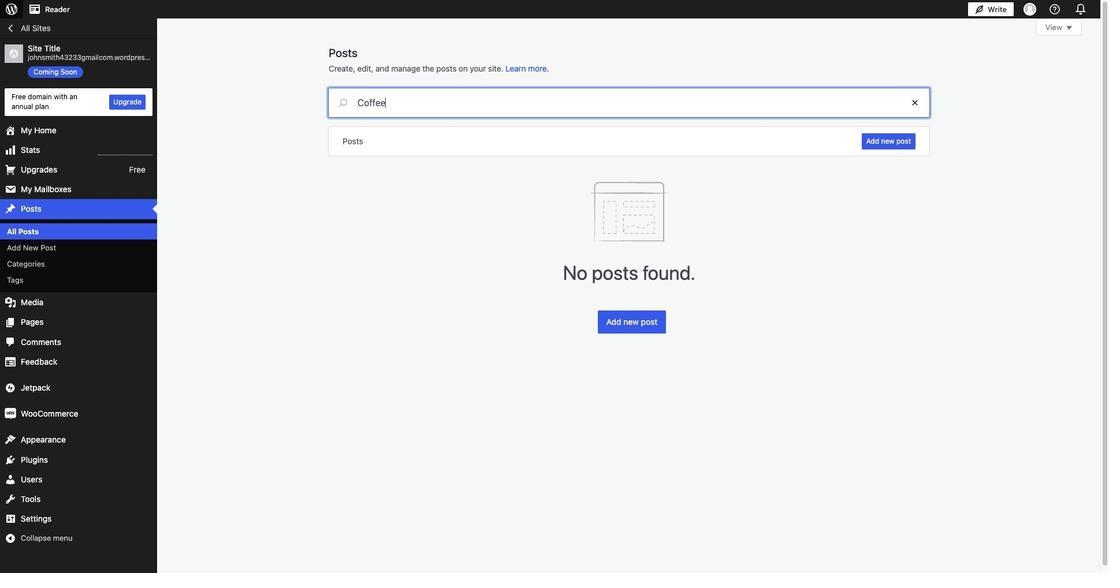 Task type: describe. For each thing, give the bounding box(es) containing it.
2 img image from the top
[[5, 409, 16, 420]]

highest hourly views 0 image
[[98, 148, 153, 155]]

manage your sites image
[[5, 2, 18, 16]]

my profile image
[[1024, 3, 1037, 16]]

manage your notifications image
[[1073, 1, 1090, 17]]



Task type: locate. For each thing, give the bounding box(es) containing it.
Search search field
[[358, 88, 901, 117]]

1 vertical spatial img image
[[5, 409, 16, 420]]

open search image
[[329, 96, 358, 110]]

menu
[[329, 88, 895, 117]]

main content
[[329, 18, 1083, 340]]

img image
[[5, 383, 16, 394], [5, 409, 16, 420]]

close search image
[[901, 96, 930, 110]]

closed image
[[1067, 26, 1073, 30]]

None search field
[[329, 88, 930, 117]]

1 img image from the top
[[5, 383, 16, 394]]

help image
[[1049, 2, 1062, 16]]

0 vertical spatial img image
[[5, 383, 16, 394]]



Task type: vqa. For each thing, say whether or not it's contained in the screenshot.
2nd list item
no



